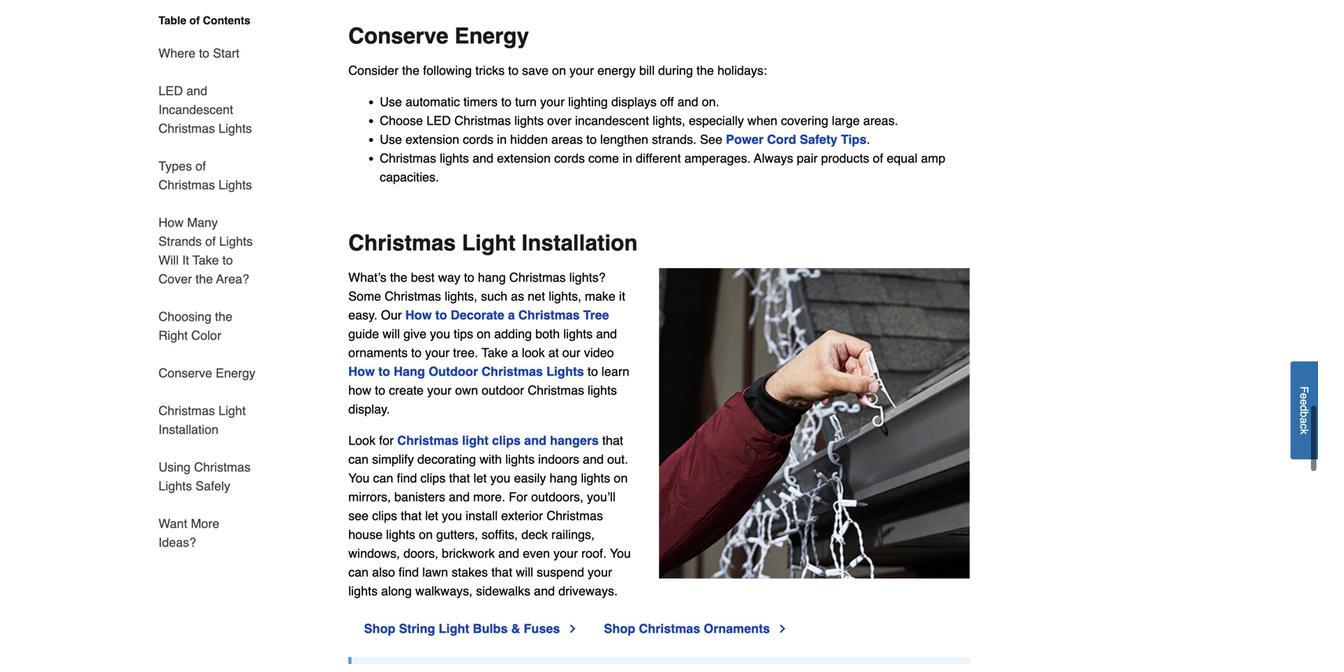 Task type: locate. For each thing, give the bounding box(es) containing it.
0 horizontal spatial how
[[159, 215, 184, 230]]

0 horizontal spatial take
[[193, 253, 219, 268]]

choose
[[380, 113, 423, 128]]

shop inside "link"
[[604, 622, 636, 636]]

covering
[[781, 113, 829, 128]]

hang inside what's the best way to hang christmas lights? some christmas lights, such as net lights, make it easy. our
[[478, 270, 506, 285]]

0 vertical spatial light
[[462, 231, 516, 256]]

energy up the tricks
[[455, 23, 529, 49]]

lawn
[[423, 565, 448, 580]]

lights, down the off
[[653, 113, 686, 128]]

1 vertical spatial light
[[219, 404, 246, 418]]

1 horizontal spatial you
[[610, 547, 631, 561]]

can down simplify
[[373, 471, 393, 486]]

take inside how to decorate a christmas tree guide will give you tips on adding both lights and ornaments to your tree. take a look at our video how to hang outdoor christmas lights
[[482, 346, 508, 360]]

christmas left ornaments
[[639, 622, 701, 636]]

lights down learn
[[588, 383, 617, 398]]

take right it
[[193, 253, 219, 268]]

0 vertical spatial in
[[497, 132, 507, 147]]

installation up lights? in the top of the page
[[522, 231, 638, 256]]

you left tips
[[430, 327, 450, 341]]

bulbs
[[473, 622, 508, 636]]

2 horizontal spatial clips
[[492, 434, 521, 448]]

display.
[[349, 402, 390, 417]]

1 vertical spatial installation
[[159, 423, 219, 437]]

want
[[159, 517, 187, 531]]

take inside how many strands of lights will it take to cover the area?
[[193, 253, 219, 268]]

cords down areas
[[554, 151, 585, 165]]

christmas up net
[[510, 270, 566, 285]]

where to start link
[[159, 35, 240, 72]]

1 horizontal spatial take
[[482, 346, 508, 360]]

how many strands of lights will it take to cover the area?
[[159, 215, 253, 287]]

give
[[404, 327, 427, 341]]

0 horizontal spatial let
[[425, 509, 439, 523]]

bill
[[640, 63, 655, 78]]

your up suspend on the bottom of the page
[[554, 547, 578, 561]]

clips up with
[[492, 434, 521, 448]]

and up 'video'
[[596, 327, 617, 341]]

1 vertical spatial find
[[399, 565, 419, 580]]

christmas up the safely on the left bottom of page
[[194, 460, 251, 475]]

choosing the right color
[[159, 310, 233, 343]]

a inside "button"
[[1299, 418, 1311, 424]]

hang down indoors at bottom
[[550, 471, 578, 486]]

christmas inside using christmas lights safely
[[194, 460, 251, 475]]

2 vertical spatial a
[[1299, 418, 1311, 424]]

pair
[[797, 151, 818, 165]]

2 horizontal spatial lights,
[[653, 113, 686, 128]]

0 vertical spatial conserve
[[349, 23, 449, 49]]

conserve inside table of contents element
[[159, 366, 212, 381]]

christmas up railings,
[[547, 509, 603, 523]]

even
[[523, 547, 550, 561]]

light
[[462, 434, 489, 448]]

to right way
[[464, 270, 475, 285]]

0 horizontal spatial christmas light installation
[[159, 404, 246, 437]]

lights, right net
[[549, 289, 582, 304]]

shop christmas ornaments link
[[604, 620, 789, 639]]

led inside use automatic timers to turn your lighting displays off and on. choose led christmas lights over incandescent lights, especially when covering large areas. use extension cords in hidden areas to lengthen strands. see power cord safety tips . christmas lights and extension cords come in different amperages. always pair products of equal amp capacities.
[[427, 113, 451, 128]]

0 horizontal spatial conserve energy
[[159, 366, 256, 381]]

color
[[191, 329, 221, 343]]

also
[[372, 565, 395, 580]]

areas.
[[864, 113, 899, 128]]

ornaments
[[704, 622, 770, 636]]

0 vertical spatial take
[[193, 253, 219, 268]]

0 horizontal spatial energy
[[216, 366, 256, 381]]

c
[[1299, 424, 1311, 430]]

can down windows,
[[349, 565, 369, 580]]

different
[[636, 151, 681, 165]]

learn
[[602, 364, 630, 379]]

lengthen
[[601, 132, 649, 147]]

christmas down incandescent
[[159, 121, 215, 136]]

0 vertical spatial find
[[397, 471, 417, 486]]

more
[[191, 517, 220, 531]]

b
[[1299, 412, 1311, 418]]

light
[[462, 231, 516, 256], [219, 404, 246, 418], [439, 622, 470, 636]]

let up more.
[[474, 471, 487, 486]]

1 vertical spatial use
[[380, 132, 402, 147]]

look for christmas light clips and hangers
[[349, 434, 599, 448]]

roof.
[[582, 547, 607, 561]]

lights
[[219, 121, 252, 136], [219, 178, 252, 192], [219, 234, 253, 249], [547, 364, 584, 379], [159, 479, 192, 494]]

light down conserve energy link
[[219, 404, 246, 418]]

you down with
[[491, 471, 511, 486]]

0 horizontal spatial clips
[[372, 509, 397, 523]]

shop string light bulbs & fuses link
[[364, 620, 579, 639]]

of inside how many strands of lights will it take to cover the area?
[[205, 234, 216, 249]]

table of contents element
[[140, 13, 257, 553]]

0 vertical spatial you
[[349, 471, 370, 486]]

1 horizontal spatial extension
[[497, 151, 551, 165]]

always
[[754, 151, 794, 165]]

cords down timers
[[463, 132, 494, 147]]

your up outdoor
[[425, 346, 450, 360]]

choosing the right color link
[[159, 298, 257, 355]]

christmas inside to learn how to create your own outdoor christmas lights display.
[[528, 383, 584, 398]]

the inside choosing the right color
[[215, 310, 233, 324]]

will inside how to decorate a christmas tree guide will give you tips on adding both lights and ornaments to your tree. take a look at our video how to hang outdoor christmas lights
[[383, 327, 400, 341]]

you inside how to decorate a christmas tree guide will give you tips on adding both lights and ornaments to your tree. take a look at our video how to hang outdoor christmas lights
[[430, 327, 450, 341]]

area?
[[216, 272, 249, 287]]

christmas inside types of christmas lights
[[159, 178, 215, 192]]

lights, down way
[[445, 289, 478, 304]]

how
[[349, 383, 372, 398]]

a left the look
[[512, 346, 519, 360]]

shop for shop christmas ornaments
[[604, 622, 636, 636]]

shop left 'string'
[[364, 622, 396, 636]]

a up 'k'
[[1299, 418, 1311, 424]]

table
[[159, 14, 186, 27]]

0 horizontal spatial you
[[349, 471, 370, 486]]

string
[[399, 622, 435, 636]]

make
[[585, 289, 616, 304]]

will
[[383, 327, 400, 341], [516, 565, 534, 580]]

1 vertical spatial you
[[610, 547, 631, 561]]

1 horizontal spatial in
[[623, 151, 633, 165]]

lights down automatic
[[440, 151, 469, 165]]

lights up 'how many strands of lights will it take to cover the area?' link
[[219, 178, 252, 192]]

lights inside how to decorate a christmas tree guide will give you tips on adding both lights and ornaments to your tree. take a look at our video how to hang outdoor christmas lights
[[547, 364, 584, 379]]

choosing
[[159, 310, 212, 324]]

installation inside christmas light installation
[[159, 423, 219, 437]]

you up gutters,
[[442, 509, 462, 523]]

you up the mirrors,
[[349, 471, 370, 486]]

0 horizontal spatial will
[[383, 327, 400, 341]]

automatic
[[406, 94, 460, 109]]

energy
[[455, 23, 529, 49], [216, 366, 256, 381]]

2 horizontal spatial how
[[406, 308, 432, 322]]

1 horizontal spatial how
[[349, 364, 375, 379]]

and down timers
[[473, 151, 494, 165]]

let down banisters
[[425, 509, 439, 523]]

conserve down "right"
[[159, 366, 212, 381]]

christmas up decorating
[[397, 434, 459, 448]]

1 shop from the left
[[364, 622, 396, 636]]

1 vertical spatial will
[[516, 565, 534, 580]]

f e e d b a c k
[[1299, 387, 1311, 435]]

k
[[1299, 430, 1311, 435]]

lights,
[[653, 113, 686, 128], [445, 289, 478, 304], [549, 289, 582, 304]]

types
[[159, 159, 192, 173]]

2 shop from the left
[[604, 622, 636, 636]]

1 vertical spatial clips
[[421, 471, 446, 486]]

to left decorate
[[436, 308, 447, 322]]

0 vertical spatial christmas light installation
[[349, 231, 638, 256]]

to up area? at the top
[[223, 253, 233, 268]]

find down doors,
[[399, 565, 419, 580]]

brickwork
[[442, 547, 495, 561]]

lights, inside use automatic timers to turn your lighting displays off and on. choose led christmas lights over incandescent lights, especially when covering large areas. use extension cords in hidden areas to lengthen strands. see power cord safety tips . christmas lights and extension cords come in different amperages. always pair products of equal amp capacities.
[[653, 113, 686, 128]]

1 vertical spatial conserve
[[159, 366, 212, 381]]

when
[[748, 113, 778, 128]]

and right the off
[[678, 94, 699, 109]]

of down many
[[205, 234, 216, 249]]

holidays:
[[718, 63, 767, 78]]

on down decorate
[[477, 327, 491, 341]]

christmas down types
[[159, 178, 215, 192]]

1 horizontal spatial led
[[427, 113, 451, 128]]

look
[[522, 346, 545, 360]]

simplify
[[372, 452, 414, 467]]

christmas inside that can simplify decorating with lights indoors and out. you can find clips that let you easily hang lights on mirrors, banisters and more. for outdoors, you'll see clips that let you install exterior christmas house lights on gutters, soffits, deck railings, windows, doors, brickwork and even your roof. you can also find lawn stakes that will suspend your lights along walkways, sidewalks and driveways.
[[547, 509, 603, 523]]

1 vertical spatial take
[[482, 346, 508, 360]]

1 horizontal spatial installation
[[522, 231, 638, 256]]

contents
[[203, 14, 251, 27]]

1 horizontal spatial cords
[[554, 151, 585, 165]]

the left the 'best'
[[390, 270, 408, 285]]

use up choose
[[380, 94, 402, 109]]

on
[[552, 63, 566, 78], [477, 327, 491, 341], [614, 471, 628, 486], [419, 528, 433, 542]]

christmas down conserve energy link
[[159, 404, 215, 418]]

1 horizontal spatial shop
[[604, 622, 636, 636]]

such
[[481, 289, 508, 304]]

how up strands
[[159, 215, 184, 230]]

0 vertical spatial installation
[[522, 231, 638, 256]]

how inside how many strands of lights will it take to cover the area?
[[159, 215, 184, 230]]

at
[[549, 346, 559, 360]]

lights up you'll on the left
[[581, 471, 611, 486]]

.
[[867, 132, 870, 147]]

0 vertical spatial will
[[383, 327, 400, 341]]

1 vertical spatial energy
[[216, 366, 256, 381]]

will down the even
[[516, 565, 534, 580]]

over
[[547, 113, 572, 128]]

1 vertical spatial led
[[427, 113, 451, 128]]

lights inside to learn how to create your own outdoor christmas lights display.
[[588, 383, 617, 398]]

hang inside that can simplify decorating with lights indoors and out. you can find clips that let you easily hang lights on mirrors, banisters and more. for outdoors, you'll see clips that let you install exterior christmas house lights on gutters, soffits, deck railings, windows, doors, brickwork and even your roof. you can also find lawn stakes that will suspend your lights along walkways, sidewalks and driveways.
[[550, 471, 578, 486]]

1 vertical spatial conserve energy
[[159, 366, 256, 381]]

that up out.
[[603, 434, 624, 448]]

extension down choose
[[406, 132, 460, 147]]

what's
[[349, 270, 387, 285]]

incandescent
[[159, 102, 233, 117]]

and up indoors at bottom
[[524, 434, 547, 448]]

installation up using
[[159, 423, 219, 437]]

0 vertical spatial you
[[430, 327, 450, 341]]

of right types
[[196, 159, 206, 173]]

will down our
[[383, 327, 400, 341]]

1 horizontal spatial hang
[[550, 471, 578, 486]]

0 horizontal spatial cords
[[463, 132, 494, 147]]

1 use from the top
[[380, 94, 402, 109]]

lights up 'our'
[[564, 327, 593, 341]]

how
[[159, 215, 184, 230], [406, 308, 432, 322], [349, 364, 375, 379]]

that down decorating
[[449, 471, 470, 486]]

and left out.
[[583, 452, 604, 467]]

light up what's the best way to hang christmas lights? some christmas lights, such as net lights, make it easy. our
[[462, 231, 516, 256]]

that can simplify decorating with lights indoors and out. you can find clips that let you easily hang lights on mirrors, banisters and more. for outdoors, you'll see clips that let you install exterior christmas house lights on gutters, soffits, deck railings, windows, doors, brickwork and even your roof. you can also find lawn stakes that will suspend your lights along walkways, sidewalks and driveways.
[[349, 434, 631, 599]]

of inside use automatic timers to turn your lighting displays off and on. choose led christmas lights over incandescent lights, especially when covering large areas. use extension cords in hidden areas to lengthen strands. see power cord safety tips . christmas lights and extension cords come in different amperages. always pair products of equal amp capacities.
[[873, 151, 884, 165]]

conserve energy up following
[[349, 23, 529, 49]]

lights inside led and incandescent christmas lights
[[219, 121, 252, 136]]

1 horizontal spatial energy
[[455, 23, 529, 49]]

on up doors,
[[419, 528, 433, 542]]

0 horizontal spatial lights,
[[445, 289, 478, 304]]

0 horizontal spatial installation
[[159, 423, 219, 437]]

1 vertical spatial hang
[[550, 471, 578, 486]]

christmas down at
[[528, 383, 584, 398]]

0 horizontal spatial extension
[[406, 132, 460, 147]]

0 horizontal spatial shop
[[364, 622, 396, 636]]

christmas down the 'best'
[[385, 289, 441, 304]]

outdoor
[[482, 383, 524, 398]]

lights down using
[[159, 479, 192, 494]]

1 horizontal spatial clips
[[421, 471, 446, 486]]

0 horizontal spatial conserve
[[159, 366, 212, 381]]

1 vertical spatial cords
[[554, 151, 585, 165]]

lights up area? at the top
[[219, 234, 253, 249]]

0 vertical spatial energy
[[455, 23, 529, 49]]

and
[[186, 84, 207, 98], [678, 94, 699, 109], [473, 151, 494, 165], [596, 327, 617, 341], [524, 434, 547, 448], [583, 452, 604, 467], [449, 490, 470, 505], [499, 547, 520, 561], [534, 584, 555, 599]]

0 vertical spatial how
[[159, 215, 184, 230]]

lights inside types of christmas lights
[[219, 178, 252, 192]]

christmas up the both
[[519, 308, 580, 322]]

0 vertical spatial led
[[159, 84, 183, 98]]

you right roof.
[[610, 547, 631, 561]]

0 vertical spatial clips
[[492, 434, 521, 448]]

1 horizontal spatial will
[[516, 565, 534, 580]]

christmas up outdoor
[[482, 364, 543, 379]]

0 horizontal spatial in
[[497, 132, 507, 147]]

to
[[199, 46, 210, 60], [508, 63, 519, 78], [501, 94, 512, 109], [587, 132, 597, 147], [223, 253, 233, 268], [464, 270, 475, 285], [436, 308, 447, 322], [411, 346, 422, 360], [379, 364, 390, 379], [588, 364, 598, 379], [375, 383, 386, 398]]

your down outdoor
[[427, 383, 452, 398]]

a up adding
[[508, 308, 515, 322]]

lights?
[[570, 270, 606, 285]]

christmas light installation link
[[159, 392, 257, 449]]

led up incandescent
[[159, 84, 183, 98]]

to down ornaments
[[379, 364, 390, 379]]

your up the over
[[540, 94, 565, 109]]

led
[[159, 84, 183, 98], [427, 113, 451, 128]]

capacities.
[[380, 170, 439, 184]]

0 horizontal spatial hang
[[478, 270, 506, 285]]

0 vertical spatial can
[[349, 452, 369, 467]]

on down out.
[[614, 471, 628, 486]]

to right the how
[[375, 383, 386, 398]]

1 vertical spatial extension
[[497, 151, 551, 165]]

light inside shop string light bulbs & fuses link
[[439, 622, 470, 636]]

1 vertical spatial how
[[406, 308, 432, 322]]

you
[[430, 327, 450, 341], [491, 471, 511, 486], [442, 509, 462, 523]]

the inside what's the best way to hang christmas lights? some christmas lights, such as net lights, make it easy. our
[[390, 270, 408, 285]]

how up the how
[[349, 364, 375, 379]]

safety
[[800, 132, 838, 147]]

strands
[[159, 234, 202, 249]]

and inside led and incandescent christmas lights
[[186, 84, 207, 98]]

1 vertical spatial christmas light installation
[[159, 404, 246, 437]]

lights down incandescent
[[219, 121, 252, 136]]

use down choose
[[380, 132, 402, 147]]

want more ideas?
[[159, 517, 220, 550]]

shop string light bulbs & fuses
[[364, 622, 560, 636]]

find up banisters
[[397, 471, 417, 486]]

2 vertical spatial light
[[439, 622, 470, 636]]

of left the equal
[[873, 151, 884, 165]]

1 horizontal spatial conserve energy
[[349, 23, 529, 49]]

0 horizontal spatial led
[[159, 84, 183, 98]]

2 vertical spatial can
[[349, 565, 369, 580]]

clips up banisters
[[421, 471, 446, 486]]

chevron right image
[[567, 623, 579, 636]]

1 horizontal spatial let
[[474, 471, 487, 486]]

0 vertical spatial hang
[[478, 270, 506, 285]]

way
[[438, 270, 461, 285]]

can down 'look'
[[349, 452, 369, 467]]

conserve energy
[[349, 23, 529, 49], [159, 366, 256, 381]]

and up install
[[449, 490, 470, 505]]

and inside how to decorate a christmas tree guide will give you tips on adding both lights and ornaments to your tree. take a look at our video how to hang outdoor christmas lights
[[596, 327, 617, 341]]

extension down hidden
[[497, 151, 551, 165]]

conserve up consider
[[349, 23, 449, 49]]

2 vertical spatial you
[[442, 509, 462, 523]]

the up color
[[215, 310, 233, 324]]

how for to
[[406, 308, 432, 322]]

shop christmas ornaments
[[604, 622, 770, 636]]

led inside led and incandescent christmas lights
[[159, 84, 183, 98]]

you'll
[[587, 490, 616, 505]]

easy.
[[349, 308, 378, 322]]

0 vertical spatial use
[[380, 94, 402, 109]]

1 vertical spatial let
[[425, 509, 439, 523]]

house
[[349, 528, 383, 542]]

ideas?
[[159, 536, 196, 550]]

tree.
[[453, 346, 478, 360]]



Task type: vqa. For each thing, say whether or not it's contained in the screenshot.
$ 912 . 39
no



Task type: describe. For each thing, give the bounding box(es) containing it.
soffits,
[[482, 528, 518, 542]]

led and incandescent christmas lights
[[159, 84, 252, 136]]

right
[[159, 329, 188, 343]]

christmas up the 'best'
[[349, 231, 456, 256]]

0 vertical spatial a
[[508, 308, 515, 322]]

hang
[[394, 364, 425, 379]]

easily
[[514, 471, 546, 486]]

lighting
[[568, 94, 608, 109]]

timers
[[464, 94, 498, 109]]

christmas inside "link"
[[639, 622, 701, 636]]

the for what's the best way to hang christmas lights? some christmas lights, such as net lights, make it easy. our
[[390, 270, 408, 285]]

video
[[584, 346, 614, 360]]

turn
[[515, 94, 537, 109]]

especially
[[689, 113, 744, 128]]

the for choosing the right color
[[215, 310, 233, 324]]

2 e from the top
[[1299, 400, 1311, 406]]

along
[[381, 584, 412, 599]]

deck
[[522, 528, 548, 542]]

f
[[1299, 387, 1311, 394]]

large
[[832, 113, 860, 128]]

lights inside how to decorate a christmas tree guide will give you tips on adding both lights and ornaments to your tree. take a look at our video how to hang outdoor christmas lights
[[564, 327, 593, 341]]

hidden
[[510, 132, 548, 147]]

adding
[[494, 327, 532, 341]]

the for consider the following tricks to save on your energy bill during the holidays:
[[402, 63, 420, 78]]

conserve energy link
[[159, 355, 256, 392]]

your down roof.
[[588, 565, 612, 580]]

to down give
[[411, 346, 422, 360]]

1 horizontal spatial conserve
[[349, 23, 449, 49]]

windows,
[[349, 547, 400, 561]]

that down banisters
[[401, 509, 422, 523]]

for
[[379, 434, 394, 448]]

1 horizontal spatial christmas light installation
[[349, 231, 638, 256]]

how for many
[[159, 215, 184, 230]]

christmas inside led and incandescent christmas lights
[[159, 121, 215, 136]]

areas
[[552, 132, 583, 147]]

displays
[[612, 94, 657, 109]]

christmas light installation inside table of contents element
[[159, 404, 246, 437]]

where to start
[[159, 46, 240, 60]]

to left save
[[508, 63, 519, 78]]

on right save
[[552, 63, 566, 78]]

walkways,
[[416, 584, 473, 599]]

incandescent
[[575, 113, 649, 128]]

conserve energy inside table of contents element
[[159, 366, 256, 381]]

1 vertical spatial in
[[623, 151, 633, 165]]

lights inside how many strands of lights will it take to cover the area?
[[219, 234, 253, 249]]

chevron right image
[[777, 623, 789, 636]]

look
[[349, 434, 376, 448]]

table of contents
[[159, 14, 251, 27]]

light inside christmas light installation link
[[219, 404, 246, 418]]

shop for shop string light bulbs & fuses
[[364, 622, 396, 636]]

create
[[389, 383, 424, 398]]

want more ideas? link
[[159, 506, 257, 553]]

with
[[480, 452, 502, 467]]

tree
[[584, 308, 609, 322]]

off
[[661, 94, 674, 109]]

on.
[[702, 94, 720, 109]]

2 use from the top
[[380, 132, 402, 147]]

equal
[[887, 151, 918, 165]]

a man hanging white christmas lights along the roofline of a home. image
[[659, 268, 970, 579]]

lights up hidden
[[515, 113, 544, 128]]

the right during
[[697, 63, 714, 78]]

strands.
[[652, 132, 697, 147]]

products
[[822, 151, 870, 165]]

lights up easily
[[506, 452, 535, 467]]

to left start
[[199, 46, 210, 60]]

using
[[159, 460, 191, 475]]

mirrors,
[[349, 490, 391, 505]]

use automatic timers to turn your lighting displays off and on. choose led christmas lights over incandescent lights, especially when covering large areas. use extension cords in hidden areas to lengthen strands. see power cord safety tips . christmas lights and extension cords come in different amperages. always pair products of equal amp capacities.
[[380, 94, 946, 184]]

ornaments
[[349, 346, 408, 360]]

1 vertical spatial can
[[373, 471, 393, 486]]

sidewalks
[[476, 584, 531, 599]]

that up sidewalks
[[492, 565, 513, 580]]

led and incandescent christmas lights link
[[159, 72, 257, 148]]

1 horizontal spatial lights,
[[549, 289, 582, 304]]

install
[[466, 509, 498, 523]]

of right table
[[190, 14, 200, 27]]

to inside how many strands of lights will it take to cover the area?
[[223, 253, 233, 268]]

will inside that can simplify decorating with lights indoors and out. you can find clips that let you easily hang lights on mirrors, banisters and more. for outdoors, you'll see clips that let you install exterior christmas house lights on gutters, soffits, deck railings, windows, doors, brickwork and even your roof. you can also find lawn stakes that will suspend your lights along walkways, sidewalks and driveways.
[[516, 565, 534, 580]]

where
[[159, 46, 196, 60]]

0 vertical spatial conserve energy
[[349, 23, 529, 49]]

your inside to learn how to create your own outdoor christmas lights display.
[[427, 383, 452, 398]]

safely
[[196, 479, 230, 494]]

lights inside using christmas lights safely
[[159, 479, 192, 494]]

0 vertical spatial let
[[474, 471, 487, 486]]

to inside what's the best way to hang christmas lights? some christmas lights, such as net lights, make it easy. our
[[464, 270, 475, 285]]

power
[[726, 132, 764, 147]]

stakes
[[452, 565, 488, 580]]

and down suspend on the bottom of the page
[[534, 584, 555, 599]]

types of christmas lights
[[159, 159, 252, 192]]

on inside how to decorate a christmas tree guide will give you tips on adding both lights and ornaments to your tree. take a look at our video how to hang outdoor christmas lights
[[477, 327, 491, 341]]

0 vertical spatial cords
[[463, 132, 494, 147]]

to down 'video'
[[588, 364, 598, 379]]

hangers
[[550, 434, 599, 448]]

more.
[[473, 490, 506, 505]]

lights up doors,
[[386, 528, 416, 542]]

the inside how many strands of lights will it take to cover the area?
[[196, 272, 213, 287]]

outdoor
[[429, 364, 478, 379]]

1 vertical spatial a
[[512, 346, 519, 360]]

it
[[619, 289, 626, 304]]

your up lighting
[[570, 63, 594, 78]]

2 vertical spatial how
[[349, 364, 375, 379]]

&
[[511, 622, 521, 636]]

save
[[522, 63, 549, 78]]

your inside use automatic timers to turn your lighting displays off and on. choose led christmas lights over incandescent lights, especially when covering large areas. use extension cords in hidden areas to lengthen strands. see power cord safety tips . christmas lights and extension cords come in different amperages. always pair products of equal amp capacities.
[[540, 94, 565, 109]]

railings,
[[552, 528, 595, 542]]

exterior
[[501, 509, 543, 523]]

to learn how to create your own outdoor christmas lights display.
[[349, 364, 630, 417]]

1 e from the top
[[1299, 394, 1311, 400]]

your inside how to decorate a christmas tree guide will give you tips on adding both lights and ornaments to your tree. take a look at our video how to hang outdoor christmas lights
[[425, 346, 450, 360]]

guide
[[349, 327, 379, 341]]

net
[[528, 289, 545, 304]]

0 vertical spatial extension
[[406, 132, 460, 147]]

see
[[700, 132, 723, 147]]

to up come
[[587, 132, 597, 147]]

best
[[411, 270, 435, 285]]

how to hang outdoor christmas lights link
[[349, 364, 584, 379]]

during
[[658, 63, 693, 78]]

energy inside table of contents element
[[216, 366, 256, 381]]

decorating
[[418, 452, 476, 467]]

and down soffits,
[[499, 547, 520, 561]]

christmas down timers
[[455, 113, 511, 128]]

to left turn
[[501, 94, 512, 109]]

following
[[423, 63, 472, 78]]

f e e d b a c k button
[[1291, 362, 1319, 460]]

christmas up capacities.
[[380, 151, 436, 165]]

2 vertical spatial clips
[[372, 509, 397, 523]]

of inside types of christmas lights
[[196, 159, 206, 173]]

1 vertical spatial you
[[491, 471, 511, 486]]

lights down also
[[349, 584, 378, 599]]



